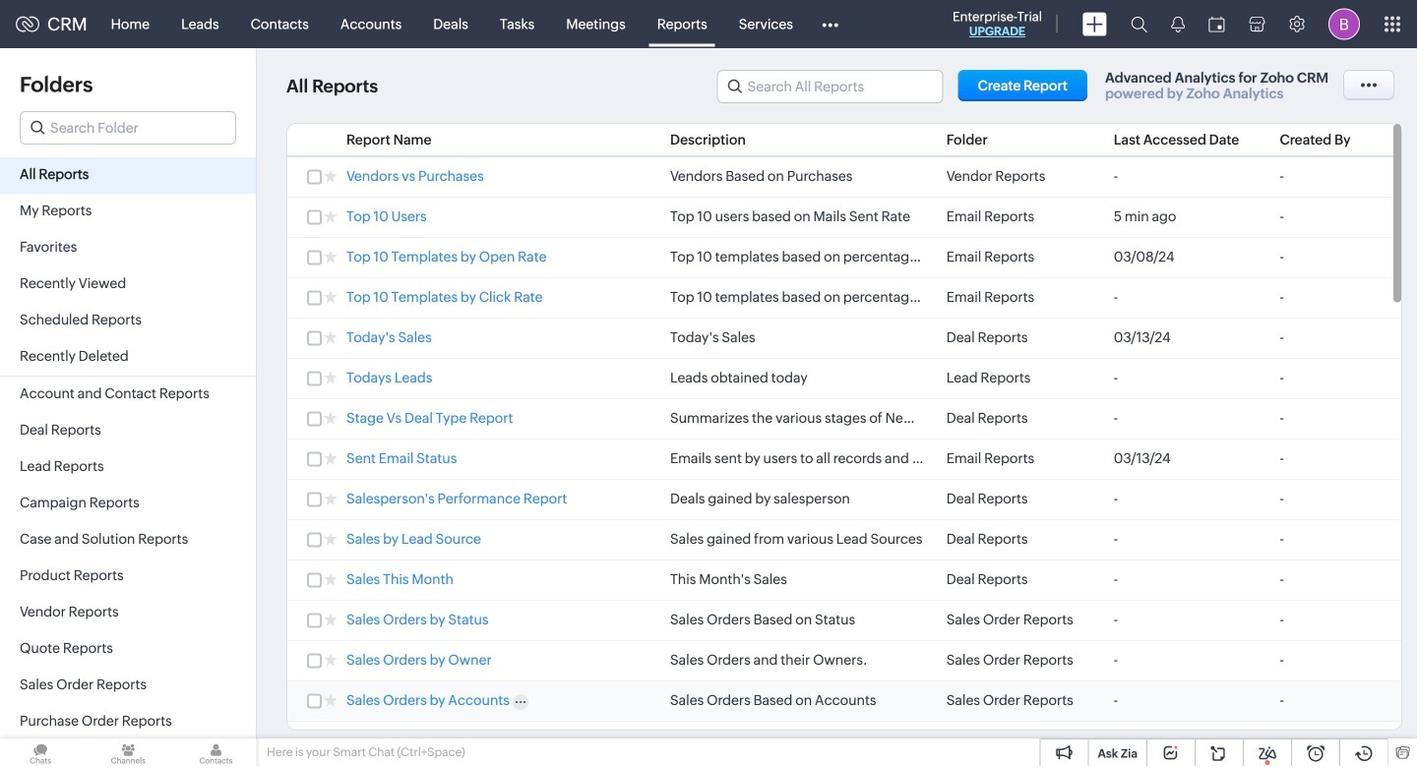 Task type: vqa. For each thing, say whether or not it's contained in the screenshot.
Search icon at the right of page
yes



Task type: locate. For each thing, give the bounding box(es) containing it.
search element
[[1119, 0, 1160, 48]]

create menu element
[[1071, 0, 1119, 48]]

signals image
[[1172, 16, 1185, 32]]

profile element
[[1317, 0, 1372, 48]]

create menu image
[[1083, 12, 1108, 36]]

Other Modules field
[[809, 8, 851, 40]]

calendar image
[[1209, 16, 1226, 32]]

profile image
[[1329, 8, 1361, 40]]



Task type: describe. For each thing, give the bounding box(es) containing it.
channels image
[[88, 739, 169, 767]]

chats image
[[0, 739, 81, 767]]

logo image
[[16, 16, 39, 32]]

search image
[[1131, 16, 1148, 32]]

contacts image
[[176, 739, 257, 767]]

Search All Reports text field
[[718, 71, 943, 102]]

Search Folder text field
[[21, 112, 235, 144]]

signals element
[[1160, 0, 1197, 48]]



